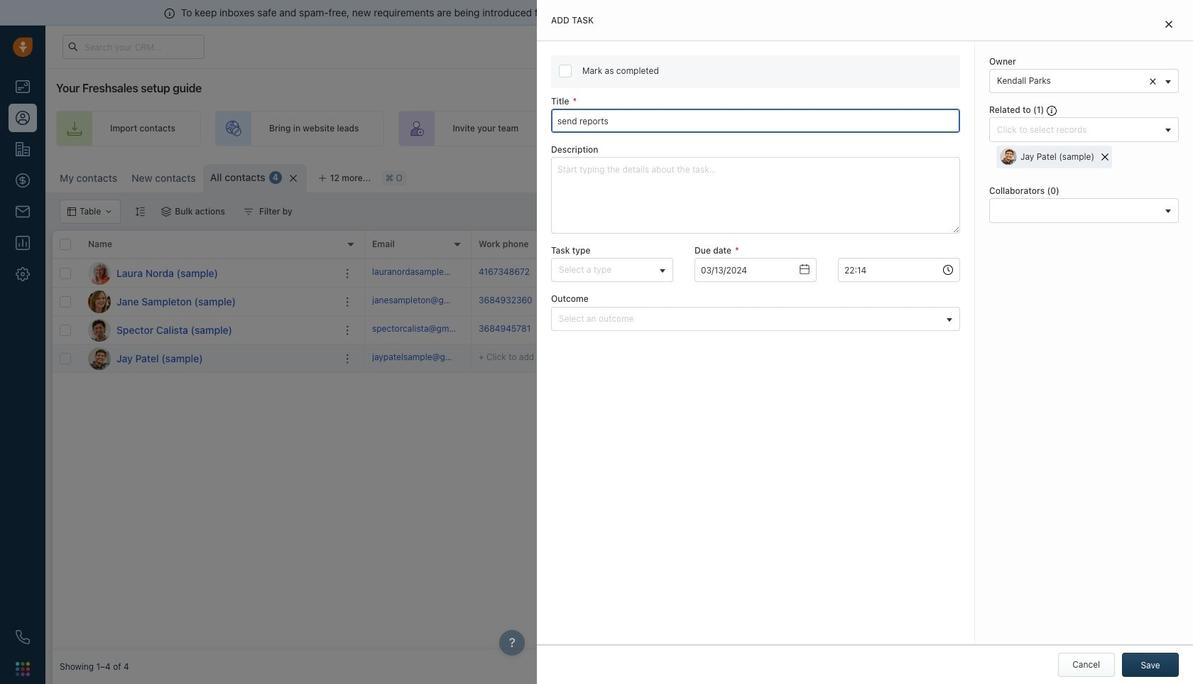 Task type: locate. For each thing, give the bounding box(es) containing it.
tab panel
[[537, 0, 1194, 684]]

2 vertical spatial container_wx8msf4aqz5i3rn1 image
[[909, 325, 919, 335]]

row
[[53, 231, 365, 259]]

1 horizontal spatial container_wx8msf4aqz5i3rn1 image
[[586, 297, 596, 307]]

phone image
[[16, 630, 30, 645]]

s image
[[88, 319, 111, 341]]

row group
[[53, 259, 365, 373], [365, 259, 1194, 373]]

j image
[[88, 290, 111, 313]]

None text field
[[839, 258, 961, 282]]

Search your CRM... text field
[[63, 35, 205, 59]]

Start typing the details about the task… text field
[[551, 157, 961, 234]]

press space to select this row. row
[[53, 259, 365, 288], [365, 259, 1194, 288], [53, 288, 365, 316], [365, 288, 1194, 316], [53, 316, 365, 345], [365, 316, 1194, 345], [53, 345, 365, 373], [365, 345, 1194, 373]]

phone element
[[9, 623, 37, 652]]

None search field
[[994, 204, 1161, 218]]

0 horizontal spatial container_wx8msf4aqz5i3rn1 image
[[162, 207, 171, 217]]

cell
[[1005, 259, 1111, 287], [1111, 259, 1194, 287], [1005, 288, 1111, 316], [1111, 288, 1194, 316], [1005, 316, 1111, 344], [1111, 316, 1194, 344], [578, 345, 685, 372], [685, 345, 792, 372], [792, 345, 898, 372], [1005, 345, 1111, 372], [1111, 345, 1194, 372]]

close image
[[1166, 20, 1173, 28]]

container_wx8msf4aqz5i3rn1 image
[[162, 207, 171, 217], [586, 297, 596, 307], [909, 325, 919, 335]]

2 horizontal spatial container_wx8msf4aqz5i3rn1 image
[[909, 325, 919, 335]]

dialog
[[537, 0, 1194, 684]]

grid
[[53, 231, 1194, 650]]

0 vertical spatial container_wx8msf4aqz5i3rn1 image
[[162, 207, 171, 217]]

Click to select records search field
[[994, 122, 1161, 137]]



Task type: describe. For each thing, give the bounding box(es) containing it.
2 row group from the left
[[365, 259, 1194, 373]]

container_wx8msf4aqz5i3rn1 image
[[244, 207, 254, 217]]

freshworks switcher image
[[16, 662, 30, 676]]

l image
[[88, 262, 111, 285]]

Enter title of task text field
[[551, 109, 961, 133]]

1 row group from the left
[[53, 259, 365, 373]]

1 vertical spatial container_wx8msf4aqz5i3rn1 image
[[586, 297, 596, 307]]

-- text field
[[695, 258, 817, 282]]

j image
[[88, 347, 111, 370]]



Task type: vqa. For each thing, say whether or not it's contained in the screenshot.
'Press SPACE to select this row.' ROW
yes



